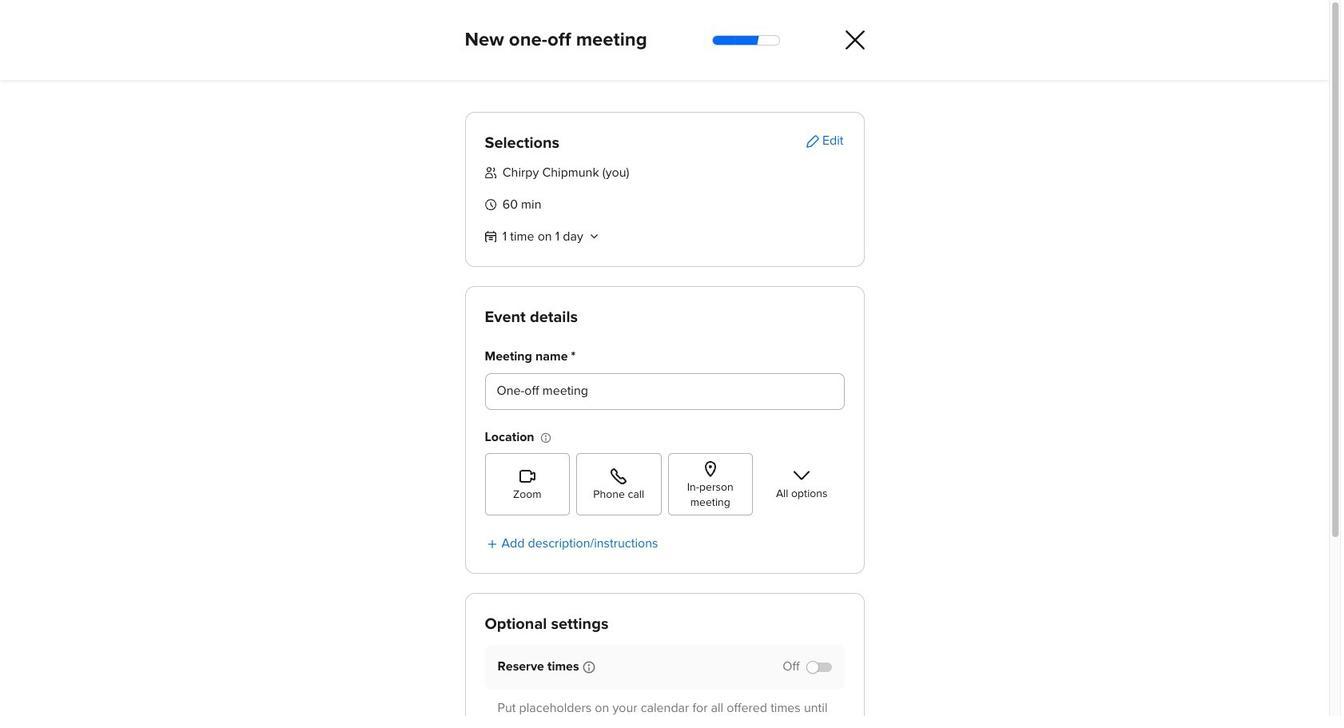 Task type: describe. For each thing, give the bounding box(es) containing it.
progress bar progress bar
[[711, 23, 781, 58]]

Filter field
[[423, 139, 620, 176]]

One-off meeting text field
[[485, 374, 845, 410]]



Task type: locate. For each thing, give the bounding box(es) containing it.
None search field
[[423, 139, 620, 176]]

set up the basics progress progress bar
[[1141, 673, 1189, 681]]



Task type: vqa. For each thing, say whether or not it's contained in the screenshot.
Menu image
no



